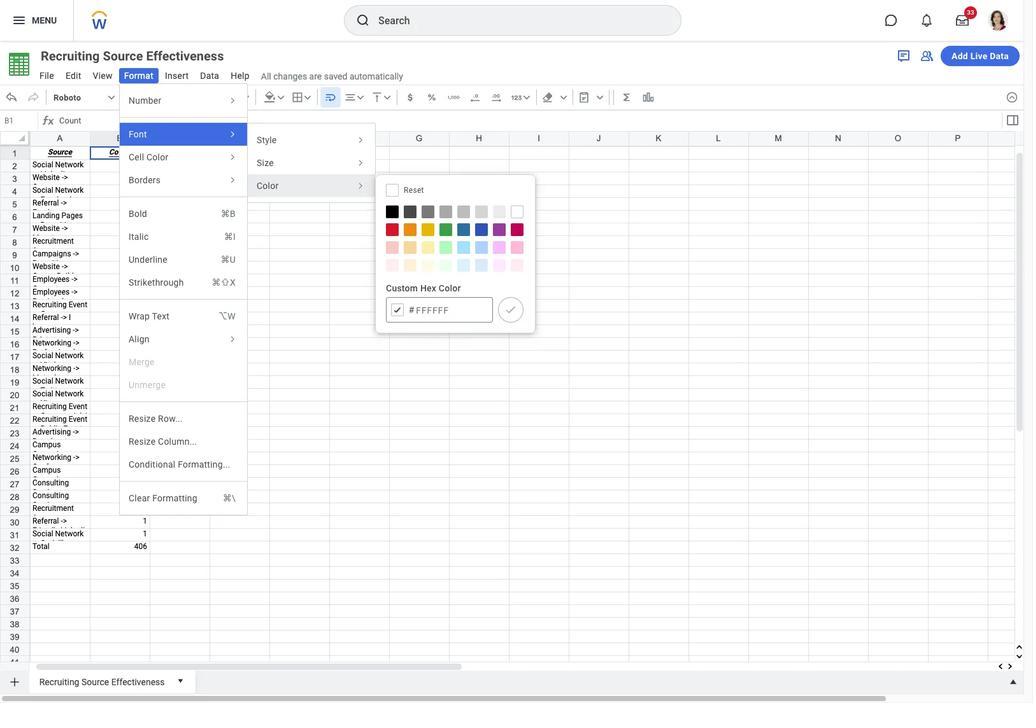 Task type: locate. For each thing, give the bounding box(es) containing it.
6 menu item from the top
[[120, 487, 247, 510]]

chevron right small image for size
[[355, 157, 366, 169]]

1 vertical spatial resize
[[129, 437, 156, 447]]

chevron right small image inside font menu item
[[227, 129, 238, 140]]

chevron right small image left style
[[227, 129, 238, 140]]

Custom Hex Color text field
[[386, 298, 493, 323]]

3 chevron down small image from the left
[[301, 91, 314, 104]]

source
[[103, 48, 143, 64], [81, 678, 109, 688]]

chevron right small image inside align 'menu item'
[[227, 334, 238, 345]]

remove zero image
[[469, 91, 481, 104]]

0 vertical spatial effectiveness
[[146, 48, 224, 64]]

clear
[[129, 494, 150, 504]]

column...
[[158, 437, 197, 447]]

2 vertical spatial color
[[439, 283, 461, 294]]

add live data
[[952, 51, 1009, 61]]

chevron right small image
[[227, 95, 238, 106], [355, 134, 366, 146]]

1 vertical spatial effectiveness
[[111, 678, 165, 688]]

chevron down small image left border all image
[[274, 91, 287, 104]]

chevron down small image left dollar sign icon
[[381, 91, 394, 104]]

resize row...
[[129, 414, 183, 424]]

chevron right small image left size
[[227, 152, 238, 163]]

add footer ws image
[[8, 677, 21, 689]]

menu item down borders menu item at left top
[[120, 203, 247, 226]]

chevron down small image down view at the left top of the page
[[105, 91, 118, 104]]

borders menu item
[[120, 169, 247, 192]]

changes
[[273, 71, 307, 81]]

check image
[[505, 304, 517, 317]]

italic
[[129, 232, 149, 242]]

1 horizontal spatial data
[[990, 51, 1009, 61]]

0 vertical spatial chevron right small image
[[227, 95, 238, 106]]

3 menu item from the top
[[120, 248, 247, 271]]

conditional
[[129, 460, 175, 470]]

1 menu item from the top
[[120, 203, 247, 226]]

chevron down small image left align top icon
[[354, 91, 367, 104]]

menu item down conditional formatting...
[[120, 487, 247, 510]]

wrap text
[[129, 312, 170, 322]]

size menu item
[[248, 152, 375, 175]]

menu item
[[120, 203, 247, 226], [120, 226, 247, 248], [120, 248, 247, 271], [120, 271, 247, 294], [120, 305, 247, 328], [120, 487, 247, 510]]

cell
[[129, 152, 144, 162]]

1 vertical spatial data
[[200, 71, 219, 81]]

33
[[967, 9, 975, 16]]

chevron right small image down help
[[227, 95, 238, 106]]

wrap
[[129, 312, 150, 322]]

chevron down small image down are
[[301, 91, 314, 104]]

chevron right small image for number
[[227, 95, 238, 106]]

chevron down small image down help
[[239, 91, 252, 104]]

autosum image
[[620, 91, 633, 104]]

chevron down small image
[[105, 91, 118, 104], [274, 91, 287, 104], [301, 91, 314, 104], [354, 91, 367, 104], [594, 91, 606, 104]]

recruiting for bottommost recruiting source effectiveness button
[[39, 678, 79, 688]]

align menu item
[[120, 328, 247, 351]]

align center image
[[344, 91, 357, 104]]

chevron right small image for borders
[[227, 175, 238, 186]]

Search Workday  search field
[[378, 6, 655, 34]]

chevron right small image inside style menu item
[[355, 134, 366, 146]]

add
[[952, 51, 968, 61]]

menu item up text
[[120, 271, 247, 294]]

menu item containing italic
[[120, 226, 247, 248]]

number
[[129, 96, 161, 106]]

data left help
[[200, 71, 219, 81]]

formatting...
[[178, 460, 230, 470]]

chevron right small image down align center icon
[[355, 134, 366, 146]]

chevron right small image inside color menu item
[[355, 180, 366, 192]]

eraser image
[[541, 91, 554, 104]]

chevron right small image
[[227, 129, 238, 140], [227, 152, 238, 163], [355, 157, 366, 169], [227, 175, 238, 186], [355, 180, 366, 192], [227, 334, 238, 345]]

saved
[[324, 71, 347, 81]]

insert
[[165, 71, 189, 81]]

effectiveness left 'caret down small' icon
[[111, 678, 165, 688]]

chevron down small image right eraser image
[[557, 91, 570, 104]]

0 vertical spatial data
[[990, 51, 1009, 61]]

recruiting source effectiveness
[[41, 48, 224, 64], [39, 678, 165, 688]]

chevron right small image for cell color
[[227, 152, 238, 163]]

chevron right small image down style menu item
[[355, 157, 366, 169]]

edit
[[66, 71, 81, 81]]

resize for resize row...
[[129, 414, 156, 424]]

conditional formatting...
[[129, 460, 230, 470]]

1 vertical spatial recruiting
[[39, 678, 79, 688]]

number menu item
[[120, 89, 247, 112]]

color
[[147, 152, 168, 162], [257, 181, 279, 191], [439, 283, 461, 294]]

chevron down small image right paste image
[[594, 91, 606, 104]]

resize left row...
[[129, 414, 156, 424]]

recruiting right add footer ws image
[[39, 678, 79, 688]]

chevron right small image left reset
[[355, 180, 366, 192]]

data
[[990, 51, 1009, 61], [200, 71, 219, 81]]

border all image
[[291, 91, 304, 104]]

color right cell
[[147, 152, 168, 162]]

5 menu item from the top
[[120, 305, 247, 328]]

1 vertical spatial source
[[81, 678, 109, 688]]

1 resize from the top
[[129, 414, 156, 424]]

0 horizontal spatial chevron right small image
[[227, 95, 238, 106]]

menu item up strikethrough at the left top of page
[[120, 248, 247, 271]]

2 menu item from the top
[[120, 226, 247, 248]]

chevron right small image inside cell color 'menu item'
[[227, 152, 238, 163]]

data right live
[[990, 51, 1009, 61]]

2 resize from the top
[[129, 437, 156, 447]]

color menu item
[[248, 175, 375, 197]]

all changes are saved automatically button
[[256, 70, 403, 82]]

⌘u
[[221, 255, 236, 265]]

0 vertical spatial recruiting source effectiveness button
[[34, 47, 247, 65]]

custom hex color
[[386, 283, 461, 294]]

help
[[231, 71, 250, 81]]

4 menu item from the top
[[120, 271, 247, 294]]

text
[[152, 312, 170, 322]]

size
[[257, 158, 274, 168]]

color down size
[[257, 181, 279, 191]]

automatically
[[350, 71, 403, 81]]

⌘i
[[224, 232, 236, 242]]

None text field
[[1, 112, 38, 130]]

recruiting source effectiveness button
[[34, 47, 247, 65], [34, 671, 170, 692]]

menu item down strikethrough at the left top of page
[[120, 305, 247, 328]]

1 horizontal spatial color
[[257, 181, 279, 191]]

chart image
[[642, 91, 655, 104]]

menu item containing underline
[[120, 248, 247, 271]]

reset button
[[376, 180, 534, 201]]

0 horizontal spatial data
[[200, 71, 219, 81]]

menus menu bar
[[33, 67, 256, 87]]

resize up conditional
[[129, 437, 156, 447]]

font menu item
[[120, 123, 247, 146]]

bold image
[[160, 91, 173, 104]]

1 vertical spatial chevron right small image
[[355, 134, 366, 146]]

1 vertical spatial color
[[257, 181, 279, 191]]

recruiting up edit
[[41, 48, 100, 64]]

chevron down small image
[[239, 91, 252, 104], [381, 91, 394, 104], [520, 91, 533, 104], [557, 91, 570, 104]]

33 button
[[949, 6, 977, 34]]

color inside color menu item
[[257, 181, 279, 191]]

menu item up underline
[[120, 226, 247, 248]]

formatting
[[152, 494, 197, 504]]

toolbar container region
[[0, 85, 1001, 110]]

chevron down small image left eraser image
[[520, 91, 533, 104]]

recruiting
[[41, 48, 100, 64], [39, 678, 79, 688]]

grid
[[0, 131, 1033, 704]]

0 vertical spatial source
[[103, 48, 143, 64]]

chevron right small image for align
[[227, 334, 238, 345]]

data inside menus 'menu bar'
[[200, 71, 219, 81]]

dollar sign image
[[404, 91, 416, 104]]

activity stream image
[[896, 48, 912, 64]]

⌘\
[[223, 494, 236, 504]]

media classroom image
[[919, 48, 935, 64]]

color right hex
[[439, 283, 461, 294]]

resize
[[129, 414, 156, 424], [129, 437, 156, 447]]

inbox large image
[[956, 14, 969, 27]]

text wrap image
[[324, 91, 337, 104]]

chevron right small image up ⌘b
[[227, 175, 238, 186]]

effectiveness for topmost recruiting source effectiveness button
[[146, 48, 224, 64]]

chevron right small image for style
[[355, 134, 366, 146]]

1 horizontal spatial chevron right small image
[[355, 134, 366, 146]]

font menu
[[247, 123, 376, 203]]

0 vertical spatial recruiting
[[41, 48, 100, 64]]

file
[[39, 71, 54, 81]]

1 chevron down small image from the left
[[105, 91, 118, 104]]

chevron right small image inside size menu item
[[355, 157, 366, 169]]

effectiveness
[[146, 48, 224, 64], [111, 678, 165, 688]]

chevron right small image inside borders menu item
[[227, 175, 238, 186]]

0 horizontal spatial color
[[147, 152, 168, 162]]

0 vertical spatial color
[[147, 152, 168, 162]]

0 vertical spatial resize
[[129, 414, 156, 424]]

chevron right small image inside number menu item
[[227, 95, 238, 106]]

menu item containing clear formatting
[[120, 487, 247, 510]]

effectiveness up insert
[[146, 48, 224, 64]]

chevron right small image down ⌥w
[[227, 334, 238, 345]]



Task type: vqa. For each thing, say whether or not it's contained in the screenshot.


Task type: describe. For each thing, give the bounding box(es) containing it.
data inside button
[[990, 51, 1009, 61]]

align top image
[[371, 91, 383, 104]]

4 chevron down small image from the left
[[354, 91, 367, 104]]

resize for resize column...
[[129, 437, 156, 447]]

live
[[971, 51, 988, 61]]

resize column...
[[129, 437, 197, 447]]

format
[[124, 71, 154, 81]]

borders
[[129, 175, 161, 185]]

all
[[261, 71, 271, 81]]

numbers image
[[510, 91, 523, 104]]

chevron up circle image
[[1006, 91, 1019, 104]]

#
[[409, 304, 414, 316]]

underline
[[129, 255, 168, 265]]

recruiting for topmost recruiting source effectiveness button
[[41, 48, 100, 64]]

roboto button
[[49, 87, 118, 108]]

merge
[[129, 357, 155, 368]]

add live data button
[[941, 46, 1020, 66]]

bold
[[129, 209, 147, 219]]

thousands comma image
[[447, 91, 460, 104]]

menu
[[32, 15, 57, 25]]

merge menu item
[[120, 351, 247, 374]]

⌘b
[[221, 209, 236, 219]]

chevron right small image for color
[[355, 180, 366, 192]]

1 vertical spatial recruiting source effectiveness button
[[34, 671, 170, 692]]

percentage image
[[425, 91, 438, 104]]

strikethrough
[[129, 278, 184, 288]]

fx image
[[41, 113, 56, 129]]

format menu
[[119, 83, 248, 516]]

undo l image
[[5, 91, 18, 104]]

0 vertical spatial recruiting source effectiveness
[[41, 48, 224, 64]]

style
[[257, 135, 277, 145]]

view
[[93, 71, 113, 81]]

notifications large image
[[921, 14, 933, 27]]

⌘⇧x
[[212, 278, 236, 288]]

2 horizontal spatial color
[[439, 283, 461, 294]]

justify image
[[11, 13, 27, 28]]

caret up image
[[1007, 677, 1020, 689]]

search image
[[355, 13, 371, 28]]

source for topmost recruiting source effectiveness button
[[103, 48, 143, 64]]

menu item containing wrap text
[[120, 305, 247, 328]]

source for bottommost recruiting source effectiveness button
[[81, 678, 109, 688]]

paste image
[[578, 91, 590, 104]]

profile logan mcneil image
[[988, 10, 1008, 33]]

chevron right small image for font
[[227, 129, 238, 140]]

menu item containing strikethrough
[[120, 271, 247, 294]]

4 chevron down small image from the left
[[557, 91, 570, 104]]

clear formatting
[[129, 494, 197, 504]]

add zero image
[[490, 91, 503, 104]]

font
[[129, 129, 147, 140]]

2 chevron down small image from the left
[[381, 91, 394, 104]]

cell color menu item
[[120, 146, 247, 169]]

row...
[[158, 414, 183, 424]]

menu button
[[0, 0, 73, 41]]

1 chevron down small image from the left
[[239, 91, 252, 104]]

are
[[309, 71, 322, 81]]

formula editor image
[[1005, 113, 1020, 128]]

align
[[129, 334, 150, 345]]

3 chevron down small image from the left
[[520, 91, 533, 104]]

⌥w
[[219, 312, 236, 322]]

reset
[[404, 186, 424, 195]]

effectiveness for bottommost recruiting source effectiveness button
[[111, 678, 165, 688]]

custom
[[386, 283, 418, 294]]

caret down small image
[[174, 675, 186, 688]]

roboto
[[54, 93, 81, 102]]

hex
[[420, 283, 436, 294]]

color inside cell color 'menu item'
[[147, 152, 168, 162]]

cell color
[[129, 152, 168, 162]]

unmerge
[[129, 380, 166, 391]]

style menu item
[[248, 129, 375, 152]]

menu item containing bold
[[120, 203, 247, 226]]

5 chevron down small image from the left
[[594, 91, 606, 104]]

1 vertical spatial recruiting source effectiveness
[[39, 678, 165, 688]]

chevron down small image inside roboto dropdown button
[[105, 91, 118, 104]]

2 chevron down small image from the left
[[274, 91, 287, 104]]

unmerge menu item
[[120, 374, 247, 397]]

Formula Bar text field
[[56, 112, 1001, 130]]

all changes are saved automatically
[[261, 71, 403, 81]]



